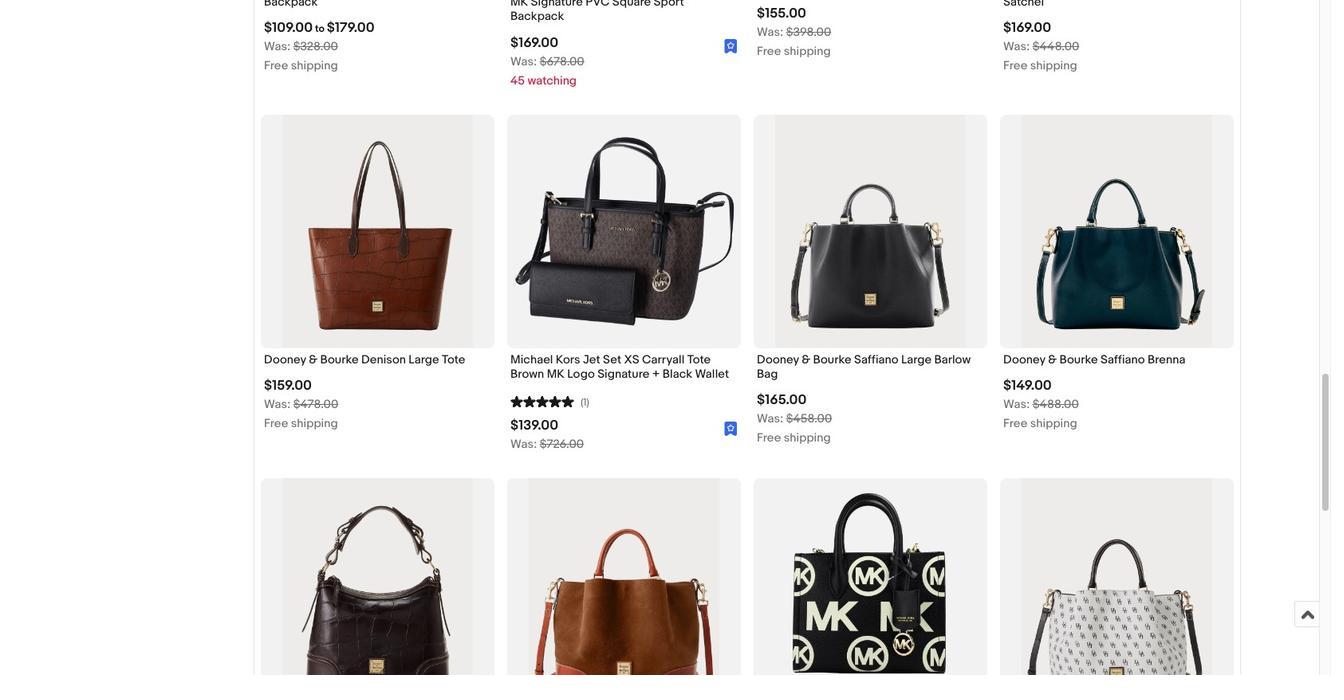 Task type: describe. For each thing, give the bounding box(es) containing it.
tote inside michael kors jet set xs carryall tote brown mk logo signature + black wallet
[[687, 352, 711, 367]]

signature
[[598, 367, 650, 382]]

$169.00 for $169.00 was: $448.00 free shipping
[[1003, 20, 1051, 36]]

dooney & bourke saffiano large barlow bag image
[[775, 114, 966, 348]]

dooney & bourke saffiano brenna image
[[1022, 114, 1213, 348]]

$169.00 for $169.00
[[510, 35, 558, 51]]

was: inside $165.00 was: $458.00 free shipping
[[757, 411, 783, 427]]

was: inside $109.00 to $179.00 was: $328.00 free shipping
[[264, 39, 291, 54]]

3 [object undefined] image from the top
[[724, 421, 738, 436]]

& for $149.00
[[1048, 352, 1057, 367]]

shipping inside $109.00 to $179.00 was: $328.00 free shipping
[[291, 58, 338, 74]]

free inside $109.00 to $179.00 was: $328.00 free shipping
[[264, 58, 288, 74]]

shipping for $159.00
[[291, 416, 338, 431]]

$165.00 was: $458.00 free shipping
[[757, 392, 832, 446]]

$488.00
[[1033, 397, 1079, 412]]

dooney & bourke saffiano large barlow bag link
[[757, 352, 984, 386]]

brenna
[[1148, 352, 1186, 367]]

saffiano for $165.00
[[854, 352, 899, 367]]

set
[[603, 352, 622, 367]]

$139.00
[[510, 418, 558, 434]]

barlow
[[934, 352, 971, 367]]

to
[[315, 23, 325, 35]]

5 out of 5 stars image
[[510, 394, 574, 409]]

dooney for $159.00
[[264, 352, 306, 367]]

wallet
[[695, 367, 729, 382]]

large for $159.00
[[409, 352, 439, 367]]

$169.00 was: $448.00 free shipping
[[1003, 20, 1080, 74]]

free for $169.00
[[1003, 58, 1028, 74]]

2 [object undefined] image from the top
[[724, 39, 738, 53]]

bourke for $159.00
[[320, 352, 359, 367]]

was: down $139.00
[[510, 437, 537, 452]]

was: $678.00 45 watching
[[510, 54, 584, 88]]

$726.00
[[540, 437, 584, 452]]

bourke for $165.00
[[813, 352, 852, 367]]

$398.00
[[786, 25, 831, 40]]

$109.00
[[264, 20, 313, 36]]

dooney for $165.00
[[757, 352, 799, 367]]

michael kors jet set xs carryall tote brown mk logo signature + black wallet image
[[507, 114, 741, 348]]

(1) link
[[510, 394, 589, 409]]

xs
[[624, 352, 639, 367]]

michael kors jet set xs carryall tote brown mk logo signature + black wallet
[[510, 352, 729, 382]]

$165.00
[[757, 392, 807, 408]]

dooney & bourke suede brenna image
[[529, 478, 720, 676]]

mk
[[547, 367, 565, 382]]

michael kors jet set xs carryall tote brown mk logo signature + black wallet link
[[510, 352, 738, 386]]

black
[[663, 367, 692, 382]]

kors
[[556, 352, 580, 367]]

+
[[652, 367, 660, 382]]

bag
[[757, 367, 778, 382]]

dooney & bourke saffiano brenna link
[[1003, 352, 1231, 371]]

$155.00 was: $398.00 free shipping
[[757, 6, 831, 59]]

dooney & bourke saffiano large barlow bag
[[757, 352, 971, 382]]

logo
[[567, 367, 595, 382]]

michael
[[510, 352, 553, 367]]

$328.00
[[293, 39, 338, 54]]

bourke for $149.00
[[1060, 352, 1098, 367]]



Task type: locate. For each thing, give the bounding box(es) containing it.
large for $165.00
[[901, 352, 932, 367]]

3 & from the left
[[1048, 352, 1057, 367]]

1 & from the left
[[309, 352, 318, 367]]

2 horizontal spatial dooney
[[1003, 352, 1046, 367]]

$448.00
[[1033, 39, 1080, 54]]

watching
[[528, 73, 577, 88]]

shipping down $398.00 on the right top of the page
[[784, 44, 831, 59]]

shipping for $155.00
[[784, 44, 831, 59]]

2 & from the left
[[802, 352, 811, 367]]

free inside $155.00 was: $398.00 free shipping
[[757, 44, 781, 59]]

0 horizontal spatial $169.00
[[510, 35, 558, 51]]

0 horizontal spatial large
[[409, 352, 439, 367]]

& for $159.00
[[309, 352, 318, 367]]

was: inside $159.00 was: $478.00 free shipping
[[264, 397, 291, 412]]

brown
[[510, 367, 544, 382]]

saffiano left brenna
[[1101, 352, 1145, 367]]

free
[[757, 44, 781, 59], [264, 58, 288, 74], [1003, 58, 1028, 74], [264, 416, 288, 431], [1003, 416, 1028, 431], [757, 431, 781, 446]]

3 dooney from the left
[[1003, 352, 1046, 367]]

dooney & bourke denison large tote
[[264, 352, 465, 367]]

0 horizontal spatial bourke
[[320, 352, 359, 367]]

$169.00 inside $169.00 was: $448.00 free shipping
[[1003, 20, 1051, 36]]

$109.00 to $179.00 was: $328.00 free shipping
[[264, 20, 375, 74]]

$169.00
[[1003, 20, 1051, 36], [510, 35, 558, 51]]

free inside $165.00 was: $458.00 free shipping
[[757, 431, 781, 446]]

shipping down $328.00 in the left top of the page
[[291, 58, 338, 74]]

2 horizontal spatial bourke
[[1060, 352, 1098, 367]]

shipping down $478.00
[[291, 416, 338, 431]]

& up '$149.00'
[[1048, 352, 1057, 367]]

& up $159.00
[[309, 352, 318, 367]]

dooney inside "dooney & bourke saffiano large barlow bag"
[[757, 352, 799, 367]]

1 large from the left
[[409, 352, 439, 367]]

was: down $159.00
[[264, 397, 291, 412]]

dooney & bourke saffiano brenna
[[1003, 352, 1186, 367]]

tote right carryall
[[687, 352, 711, 367]]

free for $149.00
[[1003, 416, 1028, 431]]

dooney up '$149.00'
[[1003, 352, 1046, 367]]

bourke inside "dooney & bourke saffiano large barlow bag"
[[813, 352, 852, 367]]

free for $159.00
[[264, 416, 288, 431]]

was: inside was: $678.00 45 watching
[[510, 54, 537, 69]]

1 horizontal spatial large
[[901, 352, 932, 367]]

dooney up $159.00
[[264, 352, 306, 367]]

dooney up $165.00
[[757, 352, 799, 367]]

1 horizontal spatial $169.00
[[1003, 20, 1051, 36]]

large right denison
[[409, 352, 439, 367]]

free for $155.00
[[757, 44, 781, 59]]

$159.00
[[264, 378, 312, 394]]

$149.00 was: $488.00 free shipping
[[1003, 378, 1079, 431]]

shipping inside $159.00 was: $478.00 free shipping
[[291, 416, 338, 431]]

$169.00 up $448.00
[[1003, 20, 1051, 36]]

bourke
[[320, 352, 359, 367], [813, 352, 852, 367], [1060, 352, 1098, 367]]

large inside "dooney & bourke saffiano large barlow bag"
[[901, 352, 932, 367]]

$478.00
[[293, 397, 338, 412]]

1 tote from the left
[[442, 352, 465, 367]]

$458.00
[[786, 411, 832, 427]]

bourke left denison
[[320, 352, 359, 367]]

2 large from the left
[[901, 352, 932, 367]]

1 [object undefined] image from the top
[[724, 38, 738, 53]]

0 horizontal spatial tote
[[442, 352, 465, 367]]

free inside $169.00 was: $448.00 free shipping
[[1003, 58, 1028, 74]]

dooney & bourke denison hobo shoulder bag image
[[282, 478, 473, 676]]

1 horizontal spatial dooney
[[757, 352, 799, 367]]

shipping inside $149.00 was: $488.00 free shipping
[[1030, 416, 1077, 431]]

$155.00
[[757, 6, 806, 22]]

1 horizontal spatial saffiano
[[1101, 352, 1145, 367]]

bourke up $488.00
[[1060, 352, 1098, 367]]

denison
[[361, 352, 406, 367]]

free inside $149.00 was: $488.00 free shipping
[[1003, 416, 1028, 431]]

1 horizontal spatial tote
[[687, 352, 711, 367]]

2 saffiano from the left
[[1101, 352, 1145, 367]]

dooney & bourke denison large tote image
[[282, 114, 473, 348]]

3 bourke from the left
[[1060, 352, 1098, 367]]

&
[[309, 352, 318, 367], [802, 352, 811, 367], [1048, 352, 1057, 367]]

2 bourke from the left
[[813, 352, 852, 367]]

michael kors mirella small black embossed leather shopper crossbody tote bag image
[[754, 478, 987, 676]]

1 bourke from the left
[[320, 352, 359, 367]]

was: up 45
[[510, 54, 537, 69]]

saffiano inside "dooney & bourke saffiano large barlow bag"
[[854, 352, 899, 367]]

shipping inside $155.00 was: $398.00 free shipping
[[784, 44, 831, 59]]

$149.00
[[1003, 378, 1052, 394]]

free for $165.00
[[757, 431, 781, 446]]

was: inside $155.00 was: $398.00 free shipping
[[757, 25, 783, 40]]

1 horizontal spatial bourke
[[813, 352, 852, 367]]

2 tote from the left
[[687, 352, 711, 367]]

tote
[[442, 352, 465, 367], [687, 352, 711, 367]]

$159.00 was: $478.00 free shipping
[[264, 378, 338, 431]]

shipping for $165.00
[[784, 431, 831, 446]]

saffiano for $149.00
[[1101, 352, 1145, 367]]

0 horizontal spatial saffiano
[[854, 352, 899, 367]]

1 saffiano from the left
[[854, 352, 899, 367]]

dooney for $149.00
[[1003, 352, 1046, 367]]

4 [object undefined] image from the top
[[724, 422, 738, 436]]

& right bag
[[802, 352, 811, 367]]

& for $165.00
[[802, 352, 811, 367]]

was: left $448.00
[[1003, 39, 1030, 54]]

jet
[[583, 352, 600, 367]]

free inside $159.00 was: $478.00 free shipping
[[264, 416, 288, 431]]

carryall
[[642, 352, 685, 367]]

was: down $109.00
[[264, 39, 291, 54]]

shipping inside $169.00 was: $448.00 free shipping
[[1030, 58, 1077, 74]]

was:
[[757, 25, 783, 40], [264, 39, 291, 54], [1003, 39, 1030, 54], [510, 54, 537, 69], [264, 397, 291, 412], [1003, 397, 1030, 412], [757, 411, 783, 427], [510, 437, 537, 452]]

dooney & bourke gretta brenna image
[[1022, 478, 1213, 676]]

was: inside $169.00 was: $448.00 free shipping
[[1003, 39, 1030, 54]]

was: $726.00
[[510, 437, 584, 452]]

was: down "$155.00"
[[757, 25, 783, 40]]

1 dooney from the left
[[264, 352, 306, 367]]

0 horizontal spatial &
[[309, 352, 318, 367]]

0 horizontal spatial dooney
[[264, 352, 306, 367]]

[object undefined] image
[[724, 38, 738, 53], [724, 39, 738, 53], [724, 421, 738, 436], [724, 422, 738, 436]]

$678.00
[[540, 54, 584, 69]]

saffiano left barlow
[[854, 352, 899, 367]]

shipping down $488.00
[[1030, 416, 1077, 431]]

shipping down $448.00
[[1030, 58, 1077, 74]]

large
[[409, 352, 439, 367], [901, 352, 932, 367]]

saffiano
[[854, 352, 899, 367], [1101, 352, 1145, 367]]

was: down '$149.00'
[[1003, 397, 1030, 412]]

tote right denison
[[442, 352, 465, 367]]

large left barlow
[[901, 352, 932, 367]]

shipping inside $165.00 was: $458.00 free shipping
[[784, 431, 831, 446]]

dooney
[[264, 352, 306, 367], [757, 352, 799, 367], [1003, 352, 1046, 367]]

dooney & bourke denison large tote link
[[264, 352, 491, 371]]

shipping
[[784, 44, 831, 59], [291, 58, 338, 74], [1030, 58, 1077, 74], [291, 416, 338, 431], [1030, 416, 1077, 431], [784, 431, 831, 446]]

shipping for $149.00
[[1030, 416, 1077, 431]]

& inside "dooney & bourke saffiano large barlow bag"
[[802, 352, 811, 367]]

bourke up $458.00 on the bottom of page
[[813, 352, 852, 367]]

$169.00 up was: $678.00 45 watching
[[510, 35, 558, 51]]

was: down $165.00
[[757, 411, 783, 427]]

2 horizontal spatial &
[[1048, 352, 1057, 367]]

2 dooney from the left
[[757, 352, 799, 367]]

was: inside $149.00 was: $488.00 free shipping
[[1003, 397, 1030, 412]]

(1)
[[581, 396, 589, 409]]

1 horizontal spatial &
[[802, 352, 811, 367]]

45
[[510, 73, 525, 88]]

shipping down $458.00 on the bottom of page
[[784, 431, 831, 446]]

$179.00
[[327, 20, 375, 36]]

shipping for $169.00
[[1030, 58, 1077, 74]]



Task type: vqa. For each thing, say whether or not it's contained in the screenshot.
key
no



